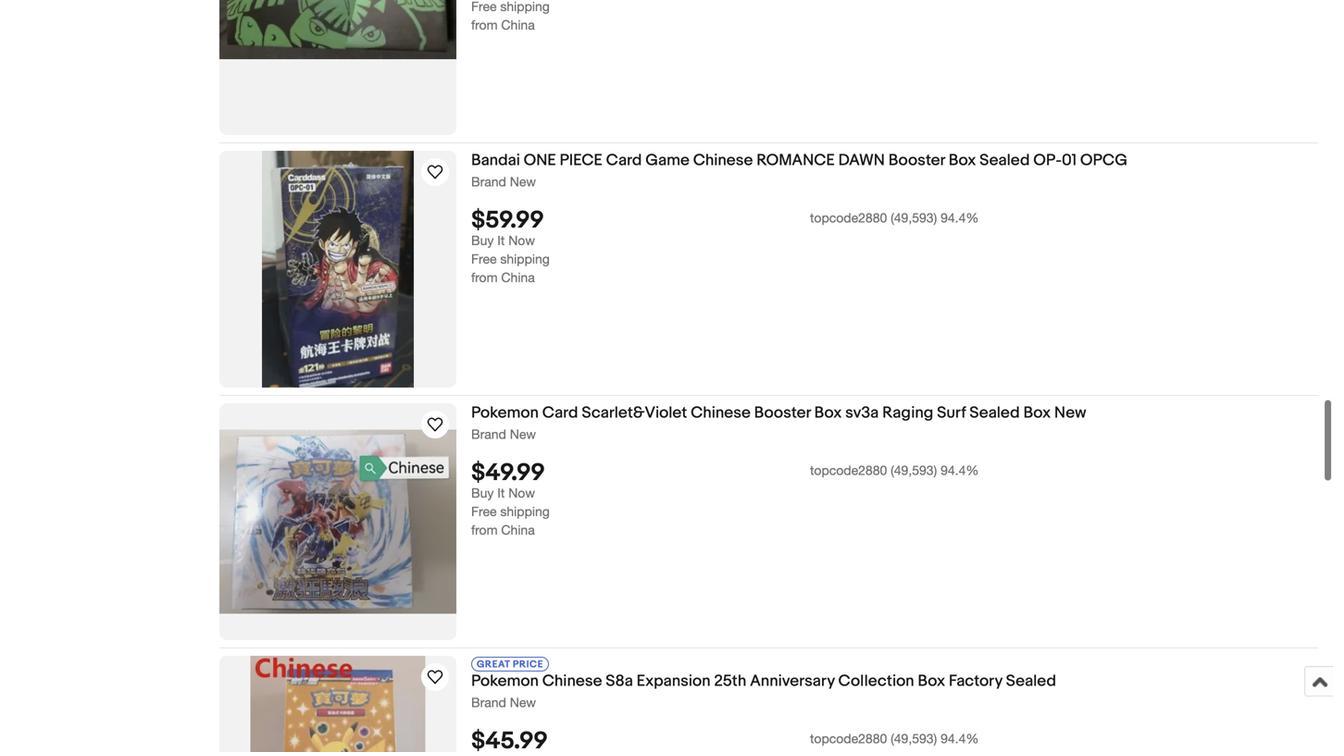 Task type: locate. For each thing, give the bounding box(es) containing it.
2 pokemon from the top
[[471, 672, 539, 692]]

94.4%
[[941, 210, 979, 226], [941, 463, 979, 479], [941, 732, 979, 747]]

chinese inside 'great price pokemon chinese s8a expansion 25th anniversary collection box factory sealed brand new'
[[542, 672, 602, 692]]

topcode2880
[[810, 210, 887, 226], [810, 463, 887, 479], [810, 732, 887, 747]]

1 vertical spatial it
[[498, 486, 505, 501]]

sealed right factory
[[1006, 672, 1057, 692]]

(49,593) for $49.99
[[891, 463, 937, 479]]

2 it from the top
[[498, 486, 505, 501]]

china
[[501, 17, 535, 33], [501, 270, 535, 285], [501, 523, 535, 538]]

1 vertical spatial china
[[501, 270, 535, 285]]

2 from from the top
[[471, 270, 498, 285]]

pokemon
[[471, 404, 539, 423], [471, 672, 539, 692]]

$49.99
[[471, 460, 545, 488]]

topcode2880 down sv3a
[[810, 463, 887, 479]]

new
[[510, 174, 536, 189], [1055, 404, 1087, 423], [510, 427, 536, 442], [510, 695, 536, 711]]

1 shipping from the top
[[500, 252, 550, 267]]

pokemon inside pokemon card scarlet&violet chinese booster box sv3a raging surf sealed box new brand new
[[471, 404, 539, 423]]

1 vertical spatial pokemon
[[471, 672, 539, 692]]

1 vertical spatial chinese
[[691, 404, 751, 423]]

chinese
[[693, 151, 753, 170], [691, 404, 751, 423], [542, 672, 602, 692]]

box inside bandai one piece card game chinese romance dawn booster box sealed op-01 opcg brand new
[[949, 151, 976, 170]]

watch bandai one piece card game chinese romance dawn booster box sealed op-01 opcg image
[[424, 161, 446, 183]]

s8a
[[606, 672, 633, 692]]

2 brand from the top
[[471, 427, 506, 442]]

1 horizontal spatial card
[[606, 151, 642, 170]]

3 brand from the top
[[471, 695, 506, 711]]

one
[[524, 151, 556, 170]]

chinese inside pokemon card scarlet&violet chinese booster box sv3a raging surf sealed box new brand new
[[691, 404, 751, 423]]

(49,593) down the bandai one piece card game chinese romance dawn booster box sealed op-01 opcg link
[[891, 210, 937, 226]]

0 horizontal spatial booster
[[754, 404, 811, 423]]

0 horizontal spatial card
[[542, 404, 578, 423]]

free for $49.99
[[471, 504, 497, 520]]

topcode2880 (49,593) 94.4% buy it now free shipping from china for $59.99
[[471, 210, 979, 285]]

2 china from the top
[[501, 270, 535, 285]]

price
[[513, 659, 544, 671]]

now for $49.99
[[509, 486, 535, 501]]

0 vertical spatial free
[[471, 252, 497, 267]]

brand down the 'bandai'
[[471, 174, 506, 189]]

buy for $49.99
[[471, 486, 494, 501]]

brand for great
[[471, 695, 506, 711]]

2 vertical spatial from
[[471, 523, 498, 538]]

brand inside pokemon card scarlet&violet chinese booster box sv3a raging surf sealed box new brand new
[[471, 427, 506, 442]]

card right piece
[[606, 151, 642, 170]]

free down $59.99
[[471, 252, 497, 267]]

great price pokemon chinese s8a expansion 25th anniversary collection box factory sealed brand new
[[471, 659, 1057, 711]]

factory
[[949, 672, 1003, 692]]

1 vertical spatial booster
[[754, 404, 811, 423]]

shipping for $59.99
[[500, 252, 550, 267]]

0 vertical spatial topcode2880
[[810, 210, 887, 226]]

chinese right scarlet&violet
[[691, 404, 751, 423]]

0 vertical spatial chinese
[[693, 151, 753, 170]]

0 vertical spatial topcode2880 (49,593) 94.4% buy it now free shipping from china
[[471, 210, 979, 285]]

1 vertical spatial shipping
[[500, 504, 550, 520]]

shipping for $49.99
[[500, 504, 550, 520]]

great price button
[[471, 657, 549, 672]]

sealed
[[980, 151, 1030, 170], [970, 404, 1020, 423], [1006, 672, 1057, 692]]

buy for $59.99
[[471, 233, 494, 248]]

1 topcode2880 from the top
[[810, 210, 887, 226]]

surf
[[937, 404, 966, 423]]

1 buy from the top
[[471, 233, 494, 248]]

box inside 'great price pokemon chinese s8a expansion 25th anniversary collection box factory sealed brand new'
[[918, 672, 946, 692]]

0 vertical spatial from
[[471, 17, 498, 33]]

2 (49,593) from the top
[[891, 463, 937, 479]]

brand inside bandai one piece card game chinese romance dawn booster box sealed op-01 opcg brand new
[[471, 174, 506, 189]]

chinese left the s8a
[[542, 672, 602, 692]]

bandai one piece card game chinese romance dawn booster box sealed op-01 opcg link
[[471, 151, 1319, 174]]

0 vertical spatial buy
[[471, 233, 494, 248]]

china for $59.99
[[501, 270, 535, 285]]

2 now from the top
[[509, 486, 535, 501]]

3 from from the top
[[471, 523, 498, 538]]

1 vertical spatial topcode2880 (49,593) 94.4% buy it now free shipping from china
[[471, 463, 979, 538]]

box
[[949, 151, 976, 170], [815, 404, 842, 423], [1024, 404, 1051, 423], [918, 672, 946, 692]]

new inside bandai one piece card game chinese romance dawn booster box sealed op-01 opcg brand new
[[510, 174, 536, 189]]

1 horizontal spatial booster
[[889, 151, 945, 170]]

1 free from the top
[[471, 252, 497, 267]]

1 vertical spatial (49,593)
[[891, 463, 937, 479]]

free
[[471, 252, 497, 267], [471, 504, 497, 520]]

from
[[471, 17, 498, 33], [471, 270, 498, 285], [471, 523, 498, 538]]

chinese right game
[[693, 151, 753, 170]]

3 china from the top
[[501, 523, 535, 538]]

1 it from the top
[[498, 233, 505, 248]]

1 vertical spatial from
[[471, 270, 498, 285]]

pokemon up $49.99
[[471, 404, 539, 423]]

now
[[509, 233, 535, 248], [509, 486, 535, 501]]

2 shipping from the top
[[500, 504, 550, 520]]

2 vertical spatial topcode2880
[[810, 732, 887, 747]]

1 topcode2880 (49,593) 94.4% buy it now free shipping from china from the top
[[471, 210, 979, 285]]

94.4% for $59.99
[[941, 210, 979, 226]]

0 vertical spatial sealed
[[980, 151, 1030, 170]]

booster
[[889, 151, 945, 170], [754, 404, 811, 423]]

brand up $49.99
[[471, 427, 506, 442]]

card inside pokemon card scarlet&violet chinese booster box sv3a raging surf sealed box new brand new
[[542, 404, 578, 423]]

pokemon inside 'great price pokemon chinese s8a expansion 25th anniversary collection box factory sealed brand new'
[[471, 672, 539, 692]]

sealed inside bandai one piece card game chinese romance dawn booster box sealed op-01 opcg brand new
[[980, 151, 1030, 170]]

it for $49.99
[[498, 486, 505, 501]]

(49,593)
[[891, 210, 937, 226], [891, 463, 937, 479], [891, 732, 937, 747]]

shipping down $59.99
[[500, 252, 550, 267]]

card
[[606, 151, 642, 170], [542, 404, 578, 423]]

watch pokemon card scarlet&violet chinese booster box sv3a raging surf sealed box new image
[[424, 414, 446, 436]]

sealed right the surf
[[970, 404, 1020, 423]]

0 vertical spatial (49,593)
[[891, 210, 937, 226]]

romance
[[757, 151, 835, 170]]

2 free from the top
[[471, 504, 497, 520]]

1 vertical spatial sealed
[[970, 404, 1020, 423]]

it
[[498, 233, 505, 248], [498, 486, 505, 501]]

box left "op-" at top right
[[949, 151, 976, 170]]

2 vertical spatial (49,593)
[[891, 732, 937, 747]]

bandai
[[471, 151, 520, 170]]

new inside 'great price pokemon chinese s8a expansion 25th anniversary collection box factory sealed brand new'
[[510, 695, 536, 711]]

0 vertical spatial pokemon
[[471, 404, 539, 423]]

3 94.4% from the top
[[941, 732, 979, 747]]

1 brand from the top
[[471, 174, 506, 189]]

0 vertical spatial now
[[509, 233, 535, 248]]

topcode2880 (49,593) 94.4% buy it now free shipping from china for $49.99
[[471, 463, 979, 538]]

shipping down $49.99
[[500, 504, 550, 520]]

from for $49.99
[[471, 523, 498, 538]]

01
[[1062, 151, 1077, 170]]

2 topcode2880 (49,593) 94.4% buy it now free shipping from china from the top
[[471, 463, 979, 538]]

0 vertical spatial brand
[[471, 174, 506, 189]]

anniversary
[[750, 672, 835, 692]]

2 topcode2880 from the top
[[810, 463, 887, 479]]

shipping
[[500, 252, 550, 267], [500, 504, 550, 520]]

0 vertical spatial shipping
[[500, 252, 550, 267]]

free for $59.99
[[471, 252, 497, 267]]

1 now from the top
[[509, 233, 535, 248]]

1 vertical spatial now
[[509, 486, 535, 501]]

pokemon chinese s8a 25th anniversary "venusaur" top reinforced box sealed new image
[[219, 0, 457, 59]]

2 vertical spatial china
[[501, 523, 535, 538]]

box left factory
[[918, 672, 946, 692]]

dawn
[[839, 151, 885, 170]]

1 vertical spatial buy
[[471, 486, 494, 501]]

brand for pokemon
[[471, 427, 506, 442]]

card left scarlet&violet
[[542, 404, 578, 423]]

topcode2880 (49,593) 94.4% buy it now free shipping from china
[[471, 210, 979, 285], [471, 463, 979, 538]]

2 vertical spatial sealed
[[1006, 672, 1057, 692]]

bandai one piece card game chinese romance dawn booster box sealed op-01 opcg heading
[[471, 151, 1128, 170]]

expansion
[[637, 672, 711, 692]]

0 vertical spatial card
[[606, 151, 642, 170]]

free down $49.99
[[471, 504, 497, 520]]

3 (49,593) from the top
[[891, 732, 937, 747]]

1 pokemon from the top
[[471, 404, 539, 423]]

(49,593) down raging
[[891, 463, 937, 479]]

1 94.4% from the top
[[941, 210, 979, 226]]

2 vertical spatial brand
[[471, 695, 506, 711]]

2 vertical spatial 94.4%
[[941, 732, 979, 747]]

2 buy from the top
[[471, 486, 494, 501]]

1 vertical spatial card
[[542, 404, 578, 423]]

booster left sv3a
[[754, 404, 811, 423]]

it for $59.99
[[498, 233, 505, 248]]

brand inside 'great price pokemon chinese s8a expansion 25th anniversary collection box factory sealed brand new'
[[471, 695, 506, 711]]

94.4% down the bandai one piece card game chinese romance dawn booster box sealed op-01 opcg link
[[941, 210, 979, 226]]

chinese inside bandai one piece card game chinese romance dawn booster box sealed op-01 opcg brand new
[[693, 151, 753, 170]]

pokemon down great
[[471, 672, 539, 692]]

booster right dawn
[[889, 151, 945, 170]]

2 vertical spatial chinese
[[542, 672, 602, 692]]

topcode2880 for $59.99
[[810, 210, 887, 226]]

1 china from the top
[[501, 17, 535, 33]]

card inside bandai one piece card game chinese romance dawn booster box sealed op-01 opcg brand new
[[606, 151, 642, 170]]

1 vertical spatial 94.4%
[[941, 463, 979, 479]]

1 (49,593) from the top
[[891, 210, 937, 226]]

bandai one piece card game chinese romance dawn booster box sealed op-01 opcg image
[[262, 151, 414, 388]]

great
[[477, 659, 510, 671]]

topcode2880 down dawn
[[810, 210, 887, 226]]

brand down great
[[471, 695, 506, 711]]

topcode2880 down the collection
[[810, 732, 887, 747]]

0 vertical spatial 94.4%
[[941, 210, 979, 226]]

2 94.4% from the top
[[941, 463, 979, 479]]

0 vertical spatial it
[[498, 233, 505, 248]]

0 vertical spatial china
[[501, 17, 535, 33]]

0 vertical spatial booster
[[889, 151, 945, 170]]

brand
[[471, 174, 506, 189], [471, 427, 506, 442], [471, 695, 506, 711]]

sealed left "op-" at top right
[[980, 151, 1030, 170]]

94.4% down factory
[[941, 732, 979, 747]]

1 vertical spatial brand
[[471, 427, 506, 442]]

94.4% down the surf
[[941, 463, 979, 479]]

buy
[[471, 233, 494, 248], [471, 486, 494, 501]]

piece
[[560, 151, 603, 170]]

1 vertical spatial topcode2880
[[810, 463, 887, 479]]

(49,593) down pokemon chinese s8a expansion 25th anniversary collection box factory sealed link
[[891, 732, 937, 747]]

1 vertical spatial free
[[471, 504, 497, 520]]



Task type: vqa. For each thing, say whether or not it's contained in the screenshot.
Select related to Done
no



Task type: describe. For each thing, give the bounding box(es) containing it.
pokemon chinese s8a expansion 25th anniversary collection box factory sealed link
[[471, 672, 1319, 695]]

topcode2880 (49,593) 94.4%
[[810, 732, 979, 747]]

china for $49.99
[[501, 523, 535, 538]]

sealed inside 'great price pokemon chinese s8a expansion 25th anniversary collection box factory sealed brand new'
[[1006, 672, 1057, 692]]

scarlet&violet
[[582, 404, 687, 423]]

booster inside pokemon card scarlet&violet chinese booster box sv3a raging surf sealed box new brand new
[[754, 404, 811, 423]]

pokemon chinese s8a expansion 25th anniversary collection box factory sealed heading
[[471, 672, 1057, 692]]

(49,593) for $59.99
[[891, 210, 937, 226]]

3 topcode2880 from the top
[[810, 732, 887, 747]]

collection
[[839, 672, 915, 692]]

opcg
[[1081, 151, 1128, 170]]

game
[[646, 151, 690, 170]]

pokemon card scarlet&violet chinese booster box sv3a raging surf sealed box new link
[[471, 404, 1319, 426]]

$59.99
[[471, 207, 544, 235]]

bandai one piece card game chinese romance dawn booster box sealed op-01 opcg brand new
[[471, 151, 1128, 189]]

1 from from the top
[[471, 17, 498, 33]]

pokemon card scarlet&violet chinese booster box sv3a raging surf sealed box new brand new
[[471, 404, 1087, 442]]

now for $59.99
[[509, 233, 535, 248]]

pokemon chinese s8a expansion 25th anniversary collection box factory sealed image
[[250, 657, 426, 753]]

sv3a
[[846, 404, 879, 423]]

chinese for expansion
[[542, 672, 602, 692]]

booster inside bandai one piece card game chinese romance dawn booster box sealed op-01 opcg brand new
[[889, 151, 945, 170]]

topcode2880 for $49.99
[[810, 463, 887, 479]]

chinese for box
[[691, 404, 751, 423]]

from for $59.99
[[471, 270, 498, 285]]

sealed inside pokemon card scarlet&violet chinese booster box sv3a raging surf sealed box new brand new
[[970, 404, 1020, 423]]

25th
[[714, 672, 747, 692]]

pokemon card scarlet&violet chinese booster box sv3a raging surf sealed box new heading
[[471, 404, 1087, 423]]

box left sv3a
[[815, 404, 842, 423]]

pokemon card scarlet&violet chinese booster box sv3a raging surf sealed box new image
[[219, 430, 457, 614]]

raging
[[883, 404, 934, 423]]

op-
[[1034, 151, 1062, 170]]

box right the surf
[[1024, 404, 1051, 423]]

watch pokemon chinese s8a expansion 25th anniversary collection box factory sealed image
[[424, 667, 446, 689]]

from china
[[471, 17, 535, 33]]

94.4% for $49.99
[[941, 463, 979, 479]]



